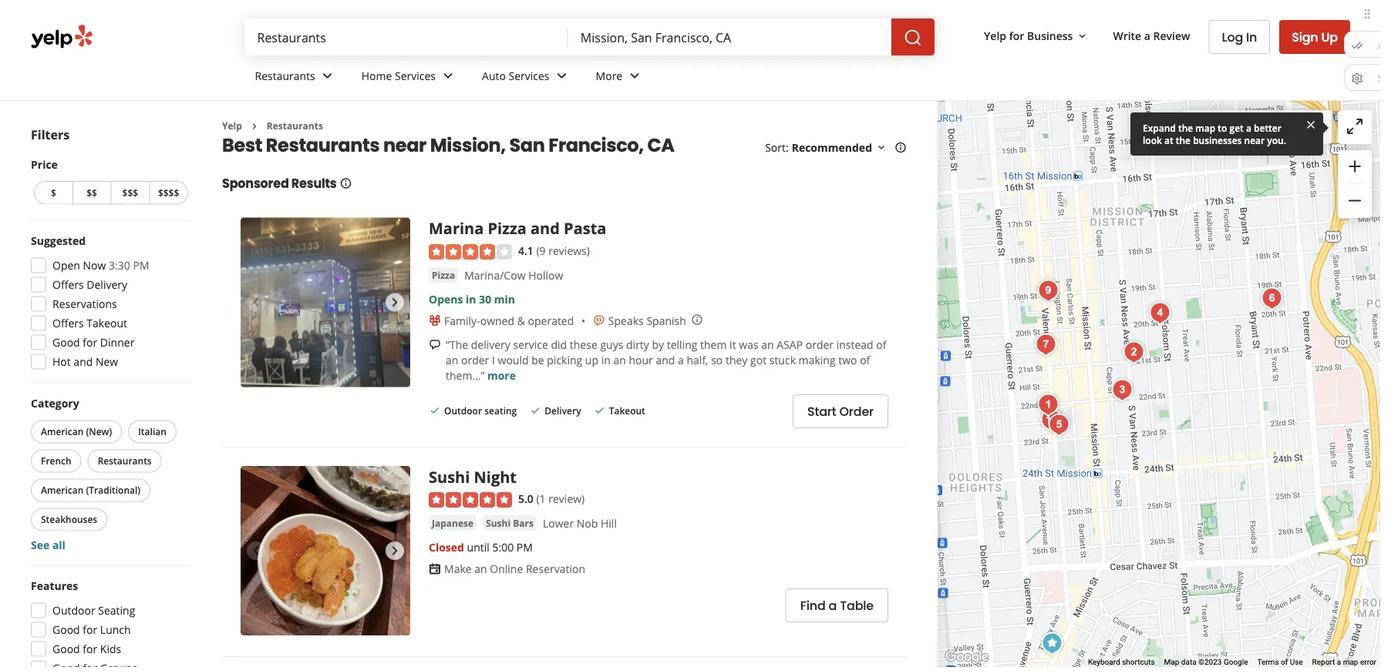 Task type: locate. For each thing, give the bounding box(es) containing it.
up
[[585, 353, 599, 367]]

auto
[[482, 68, 506, 83]]

16 chevron down v2 image
[[1076, 30, 1089, 42]]

services inside auto services link
[[509, 68, 550, 83]]

1 services from the left
[[395, 68, 436, 83]]

auto services link
[[470, 56, 584, 100]]

outdoor for outdoor seating
[[52, 604, 95, 619]]

pm right 3:30
[[133, 258, 149, 273]]

online
[[490, 562, 523, 577]]

map
[[1164, 658, 1180, 668]]

16 info v2 image
[[340, 177, 352, 190]]

1 horizontal spatial map
[[1264, 120, 1287, 135]]

bars
[[513, 517, 534, 530]]

a right get
[[1246, 121, 1252, 134]]

1 horizontal spatial 24 chevron down v2 image
[[553, 67, 571, 85]]

japanese link
[[429, 516, 477, 532]]

a for write a review
[[1144, 28, 1151, 43]]

speaks
[[608, 313, 644, 328]]

good down good for lunch
[[52, 643, 80, 657]]

1 vertical spatial of
[[860, 353, 870, 367]]

sushi
[[429, 466, 470, 488], [486, 517, 511, 530]]

0 horizontal spatial takeout
[[87, 316, 127, 331]]

write a review
[[1113, 28, 1191, 43]]

2 good from the top
[[52, 623, 80, 638]]

1 horizontal spatial pm
[[517, 540, 533, 555]]

in left 30
[[466, 292, 476, 306]]

american (traditional)
[[41, 484, 140, 497]]

1 vertical spatial restaurants link
[[267, 120, 323, 132]]

map inside expand the map to get a better look at the businesses near you.
[[1196, 121, 1216, 134]]

delivery
[[87, 278, 127, 292], [545, 405, 581, 418]]

0 vertical spatial restaurants link
[[243, 56, 349, 100]]

buddy image
[[1107, 375, 1138, 406]]

5.0 (1 review)
[[518, 492, 585, 507]]

0 horizontal spatial pm
[[133, 258, 149, 273]]

3 good from the top
[[52, 643, 80, 657]]

find a table
[[800, 598, 874, 615]]

slideshow element
[[241, 218, 410, 388], [241, 466, 410, 636]]

16 chevron down v2 image
[[875, 142, 888, 154]]

2 horizontal spatial of
[[1281, 658, 1288, 668]]

16 checkmark v2 image left outdoor seating
[[429, 405, 441, 417]]

16 checkmark v2 image
[[529, 405, 542, 417]]

by
[[652, 337, 664, 352]]

outdoor up good for lunch
[[52, 604, 95, 619]]

an down guys
[[614, 353, 626, 367]]

american
[[41, 426, 84, 438], [41, 484, 84, 497]]

1 vertical spatial good
[[52, 623, 80, 638]]

for left 'business'
[[1009, 28, 1025, 43]]

sushi night image
[[241, 466, 410, 636]]

0 vertical spatial in
[[466, 292, 476, 306]]

5.0
[[518, 492, 534, 507]]

0 horizontal spatial delivery
[[87, 278, 127, 292]]

1 none field from the left
[[257, 29, 556, 46]]

2 horizontal spatial map
[[1343, 658, 1359, 668]]

order up making
[[806, 337, 834, 352]]

sushi bars
[[486, 517, 534, 530]]

2 offers from the top
[[52, 316, 84, 331]]

24 chevron down v2 image inside more link
[[626, 67, 644, 85]]

best restaurants near mission, san francisco, ca
[[222, 132, 675, 158]]

1 24 chevron down v2 image from the left
[[439, 67, 457, 85]]

2 vertical spatial of
[[1281, 658, 1288, 668]]

search image
[[904, 29, 923, 47]]

limón image
[[1119, 337, 1150, 368]]

good for dinner
[[52, 336, 134, 350]]

3 24 chevron down v2 image from the left
[[626, 67, 644, 85]]

good for good for kids
[[52, 643, 80, 657]]

services right home
[[395, 68, 436, 83]]

service
[[513, 337, 548, 352]]

2 slideshow element from the top
[[241, 466, 410, 636]]

map left error
[[1343, 658, 1359, 668]]

1 horizontal spatial 16 checkmark v2 image
[[594, 405, 606, 417]]

good up good for kids
[[52, 623, 80, 638]]

1 vertical spatial american
[[41, 484, 84, 497]]

offers down reservations
[[52, 316, 84, 331]]

0 vertical spatial previous image
[[247, 293, 265, 312]]

for up good for kids
[[83, 623, 97, 638]]

now
[[83, 258, 106, 273]]

24 chevron down v2 image inside the home services link
[[439, 67, 457, 85]]

sponsored results
[[222, 175, 337, 192]]

2 vertical spatial good
[[52, 643, 80, 657]]

lunch
[[100, 623, 131, 638]]

offers down open
[[52, 278, 84, 292]]

1 horizontal spatial sushi
[[486, 517, 511, 530]]

$$$
[[122, 187, 138, 199]]

close image
[[1305, 118, 1317, 131]]

24 chevron down v2 image right more
[[626, 67, 644, 85]]

services for home services
[[395, 68, 436, 83]]

yelp left 'business'
[[984, 28, 1007, 43]]

review
[[1154, 28, 1191, 43]]

report a map error
[[1312, 658, 1377, 668]]

yelp for business button
[[978, 22, 1095, 49]]

24 chevron down v2 image left auto
[[439, 67, 457, 85]]

san
[[509, 132, 545, 158]]

services for auto services
[[509, 68, 550, 83]]

1 horizontal spatial near
[[1245, 134, 1265, 147]]

services inside the home services link
[[395, 68, 436, 83]]

so
[[711, 353, 723, 367]]

family-owned & operated
[[444, 313, 574, 328]]

keyboard shortcuts button
[[1088, 658, 1155, 668]]

and inside group
[[74, 355, 93, 369]]

0 vertical spatial offers
[[52, 278, 84, 292]]

2 none field from the left
[[581, 29, 879, 46]]

as
[[1250, 120, 1261, 135]]

in
[[1246, 29, 1257, 46]]

kids
[[100, 643, 121, 657]]

find a table link
[[786, 589, 889, 623]]

restaurants link right 16 chevron right v2 image
[[267, 120, 323, 132]]

a right find
[[829, 598, 837, 615]]

pasta
[[564, 218, 607, 239]]

pizza up 4.1
[[488, 218, 527, 239]]

american inside button
[[41, 426, 84, 438]]

sushi up 5:00
[[486, 517, 511, 530]]

0 vertical spatial pm
[[133, 258, 149, 273]]

of right 'two'
[[860, 353, 870, 367]]

next image
[[386, 293, 404, 312]]

1 horizontal spatial yelp
[[984, 28, 1007, 43]]

1 vertical spatial delivery
[[545, 405, 581, 418]]

picking
[[547, 353, 583, 367]]

for down good for lunch
[[83, 643, 97, 657]]

1 previous image from the top
[[247, 293, 265, 312]]

sponsored
[[222, 175, 289, 192]]

0 vertical spatial takeout
[[87, 316, 127, 331]]

1 vertical spatial previous image
[[247, 542, 265, 561]]

lost resort image
[[1257, 283, 1288, 314]]

more link
[[584, 56, 657, 100]]

a for report a map error
[[1337, 658, 1341, 668]]

1 horizontal spatial takeout
[[609, 405, 645, 418]]

reservations
[[52, 297, 117, 312]]

near right get
[[1245, 134, 1265, 147]]

and down by
[[656, 353, 675, 367]]

24 chevron down v2 image
[[318, 67, 337, 85]]

order
[[806, 337, 834, 352], [461, 353, 489, 367]]

1 horizontal spatial order
[[806, 337, 834, 352]]

1 vertical spatial yelp
[[222, 120, 242, 132]]

instead
[[837, 337, 874, 352]]

$$
[[87, 187, 97, 199]]

1 horizontal spatial none field
[[581, 29, 879, 46]]

in right up
[[601, 353, 611, 367]]

0 horizontal spatial 24 chevron down v2 image
[[439, 67, 457, 85]]

0 horizontal spatial pizza
[[432, 269, 455, 281]]

map for error
[[1343, 658, 1359, 668]]

sign
[[1292, 28, 1319, 46]]

good up the hot
[[52, 336, 80, 350]]

restaurants up '(traditional)'
[[98, 455, 152, 468]]

marina pizza and pasta image
[[241, 218, 410, 388]]

1 good from the top
[[52, 336, 80, 350]]

of
[[876, 337, 887, 352], [860, 353, 870, 367], [1281, 658, 1288, 668]]

0 vertical spatial american
[[41, 426, 84, 438]]

and inside '"the delivery service did these guys dirty by telling them it was an asap order instead of an order i would be picking up in an hour and a half, so they got stuck making two of them…"'
[[656, 353, 675, 367]]

4.1 (9 reviews)
[[518, 243, 590, 258]]

of left use
[[1281, 658, 1288, 668]]

0 horizontal spatial yelp
[[222, 120, 242, 132]]

1 slideshow element from the top
[[241, 218, 410, 388]]

and up "(9"
[[531, 218, 560, 239]]

0 horizontal spatial order
[[461, 353, 489, 367]]

american down french button
[[41, 484, 84, 497]]

24 chevron down v2 image right auto services
[[553, 67, 571, 85]]

0 horizontal spatial services
[[395, 68, 436, 83]]

pm right 5:00
[[517, 540, 533, 555]]

near left mission,
[[383, 132, 427, 158]]

of right the instead
[[876, 337, 887, 352]]

0 vertical spatial of
[[876, 337, 887, 352]]

24 chevron down v2 image
[[439, 67, 457, 85], [553, 67, 571, 85], [626, 67, 644, 85]]

0 vertical spatial sushi
[[429, 466, 470, 488]]

sushi night link
[[429, 466, 517, 488]]

an
[[761, 337, 774, 352], [446, 353, 458, 367], [614, 353, 626, 367], [475, 562, 487, 577]]

bottega image
[[1033, 390, 1064, 421]]

american down category
[[41, 426, 84, 438]]

1 vertical spatial slideshow element
[[241, 466, 410, 636]]

dinner
[[100, 336, 134, 350]]

and right the hot
[[74, 355, 93, 369]]

order left i
[[461, 353, 489, 367]]

restaurants link up 16 chevron right v2 image
[[243, 56, 349, 100]]

info icon image
[[691, 314, 703, 326], [691, 314, 703, 326]]

1 vertical spatial outdoor
[[52, 604, 95, 619]]

hill
[[601, 517, 617, 532]]

a down telling on the bottom of the page
[[678, 353, 684, 367]]

a right report
[[1337, 658, 1341, 668]]

2 services from the left
[[509, 68, 550, 83]]

dirty
[[626, 337, 649, 352]]

recommended
[[792, 140, 872, 155]]

yelp inside button
[[984, 28, 1007, 43]]

report a map error link
[[1312, 658, 1377, 668]]

0 vertical spatial outdoor
[[444, 405, 482, 418]]

a inside '"the delivery service did these guys dirty by telling them it was an asap order instead of an order i would be picking up in an hour and a half, so they got stuck making two of them…"'
[[678, 353, 684, 367]]

for inside yelp for business button
[[1009, 28, 1025, 43]]

restaurants up results
[[266, 132, 380, 158]]

group containing category
[[28, 396, 191, 553]]

yelp for business
[[984, 28, 1073, 43]]

1 horizontal spatial in
[[601, 353, 611, 367]]

group containing suggested
[[26, 233, 191, 374]]

pizza up opens
[[432, 269, 455, 281]]

closed
[[429, 540, 464, 555]]

0 horizontal spatial sushi
[[429, 466, 470, 488]]

map
[[1264, 120, 1287, 135], [1196, 121, 1216, 134], [1343, 658, 1359, 668]]

google image
[[942, 648, 993, 668]]

opens
[[429, 292, 463, 306]]

24 chevron down v2 image for home services
[[439, 67, 457, 85]]

for for business
[[1009, 28, 1025, 43]]

american for american (new)
[[41, 426, 84, 438]]

2 horizontal spatial 24 chevron down v2 image
[[626, 67, 644, 85]]

16 info v2 image
[[895, 142, 907, 154]]

1 vertical spatial sushi
[[486, 517, 511, 530]]

0 vertical spatial order
[[806, 337, 834, 352]]

home
[[362, 68, 392, 83]]

sushi for sushi night
[[429, 466, 470, 488]]

offers
[[52, 278, 84, 292], [52, 316, 84, 331]]

sushi for sushi bars
[[486, 517, 511, 530]]

gola image
[[1033, 276, 1064, 307]]

yelp
[[984, 28, 1007, 43], [222, 120, 242, 132]]

(1
[[536, 492, 546, 507]]

yelp left 16 chevron right v2 image
[[222, 120, 242, 132]]

2 24 chevron down v2 image from the left
[[553, 67, 571, 85]]

5 star rating image
[[429, 493, 512, 508]]

0 vertical spatial pizza
[[488, 218, 527, 239]]

zoom out image
[[1346, 192, 1364, 210]]

telling
[[667, 337, 698, 352]]

0 vertical spatial slideshow element
[[241, 218, 410, 388]]

1 vertical spatial pm
[[517, 540, 533, 555]]

map right "as"
[[1264, 120, 1287, 135]]

for for lunch
[[83, 623, 97, 638]]

16 checkmark v2 image
[[429, 405, 441, 417], [594, 405, 606, 417]]

None field
[[257, 29, 556, 46], [581, 29, 879, 46]]

write
[[1113, 28, 1142, 43]]

outdoor down them…"
[[444, 405, 482, 418]]

takeout up dinner
[[87, 316, 127, 331]]

restaurants left 24 chevron down v2 image
[[255, 68, 315, 83]]

2 horizontal spatial and
[[656, 353, 675, 367]]

1 16 checkmark v2 image from the left
[[429, 405, 441, 417]]

24 chevron down v2 image inside auto services link
[[553, 67, 571, 85]]

1 vertical spatial in
[[601, 353, 611, 367]]

previous image
[[247, 293, 265, 312], [247, 542, 265, 561]]

sushi inside button
[[486, 517, 511, 530]]

16 family owned v2 image
[[429, 315, 441, 327]]

2 american from the top
[[41, 484, 84, 497]]

services
[[395, 68, 436, 83], [509, 68, 550, 83]]

did
[[551, 337, 567, 352]]

expand the map to get a better look at the businesses near you. tooltip
[[1131, 113, 1324, 156]]

1 american from the top
[[41, 426, 84, 438]]

owned
[[480, 313, 515, 328]]

map left 'to'
[[1196, 121, 1216, 134]]

delivery down open now 3:30 pm
[[87, 278, 127, 292]]

16 checkmark v2 image down up
[[594, 405, 606, 417]]

0 horizontal spatial none field
[[257, 29, 556, 46]]

next image
[[386, 542, 404, 561]]

1 vertical spatial pizza
[[432, 269, 455, 281]]

sushi up the 5 star rating image
[[429, 466, 470, 488]]

0 vertical spatial yelp
[[984, 28, 1007, 43]]

pm for sponsored results
[[517, 540, 533, 555]]

min
[[494, 292, 515, 306]]

1 offers from the top
[[52, 278, 84, 292]]

None search field
[[245, 19, 938, 56]]

marina/cow hollow
[[464, 268, 563, 283]]

0 vertical spatial good
[[52, 336, 80, 350]]

takeout down hour on the bottom of page
[[609, 405, 645, 418]]

0 horizontal spatial 16 checkmark v2 image
[[429, 405, 441, 417]]

1 horizontal spatial services
[[509, 68, 550, 83]]

a right write
[[1144, 28, 1151, 43]]

a for find a table
[[829, 598, 837, 615]]

see all button
[[31, 538, 65, 553]]

google
[[1224, 658, 1248, 668]]

(9
[[536, 243, 546, 258]]

start order
[[808, 403, 874, 421]]

1 horizontal spatial outdoor
[[444, 405, 482, 418]]

american inside button
[[41, 484, 84, 497]]

new
[[96, 355, 118, 369]]

francisco,
[[549, 132, 644, 158]]

group
[[1338, 150, 1372, 218], [26, 233, 191, 374], [28, 396, 191, 553], [26, 579, 191, 668]]

0 horizontal spatial map
[[1196, 121, 1216, 134]]

for down offers takeout in the left top of the page
[[83, 336, 97, 350]]

restaurants link
[[243, 56, 349, 100], [267, 120, 323, 132]]

2 previous image from the top
[[247, 542, 265, 561]]

0 horizontal spatial and
[[74, 355, 93, 369]]

filters
[[31, 126, 70, 143]]

1 vertical spatial offers
[[52, 316, 84, 331]]

0 horizontal spatial outdoor
[[52, 604, 95, 619]]

2 16 checkmark v2 image from the left
[[594, 405, 606, 417]]

0 vertical spatial delivery
[[87, 278, 127, 292]]

services right auto
[[509, 68, 550, 83]]

delivery right 16 checkmark v2 icon
[[545, 405, 581, 418]]



Task type: describe. For each thing, give the bounding box(es) containing it.
business
[[1027, 28, 1073, 43]]

16 speech v2 image
[[429, 339, 441, 351]]

table
[[840, 598, 874, 615]]

restaurants inside business categories element
[[255, 68, 315, 83]]

24 chevron down v2 image for more
[[626, 67, 644, 85]]

map region
[[861, 54, 1381, 668]]

home services
[[362, 68, 436, 83]]

more link
[[487, 368, 516, 383]]

$ button
[[34, 181, 72, 205]]

Near text field
[[581, 29, 879, 46]]

family-
[[444, 313, 480, 328]]

offers delivery
[[52, 278, 127, 292]]

in inside '"the delivery service did these guys dirty by telling them it was an asap order instead of an order i would be picking up in an hour and a half, so they got stuck making two of them…"'
[[601, 353, 611, 367]]

$$$$
[[158, 187, 179, 199]]

zoom in image
[[1346, 157, 1364, 176]]

be
[[532, 353, 544, 367]]

terms
[[1258, 658, 1279, 668]]

them…"
[[446, 368, 485, 383]]

two
[[839, 353, 857, 367]]

american for american (traditional)
[[41, 484, 84, 497]]

steakhouses
[[41, 514, 97, 526]]

expand map image
[[1346, 117, 1364, 136]]

hour
[[629, 353, 653, 367]]

use
[[1290, 658, 1303, 668]]

16 chevron right v2 image
[[248, 120, 261, 133]]

komaaj image
[[1037, 629, 1068, 660]]

0 horizontal spatial near
[[383, 132, 427, 158]]

24 chevron down v2 image for auto services
[[553, 67, 571, 85]]

map for to
[[1196, 121, 1216, 134]]

half,
[[687, 353, 708, 367]]

write a review link
[[1107, 22, 1197, 49]]

keyboard shortcuts
[[1088, 658, 1155, 668]]

operated
[[528, 313, 574, 328]]

better
[[1254, 121, 1282, 134]]

restaurants right 16 chevron right v2 image
[[267, 120, 323, 132]]

marina/cow
[[464, 268, 526, 283]]

slideshow element for marina pizza and pasta
[[241, 218, 410, 388]]

businesses
[[1193, 134, 1242, 147]]

closed until 5:00 pm
[[429, 540, 533, 555]]

4.1
[[518, 243, 534, 258]]

4.1 star rating image
[[429, 244, 512, 260]]

outdoor for outdoor seating
[[444, 405, 482, 418]]

Find text field
[[257, 29, 556, 46]]

outdoor seating
[[444, 405, 517, 418]]

these
[[570, 337, 598, 352]]

1 horizontal spatial of
[[876, 337, 887, 352]]

italian
[[138, 426, 166, 438]]

pizza inside button
[[432, 269, 455, 281]]

&
[[517, 313, 525, 328]]

yelp for yelp for business
[[984, 28, 1007, 43]]

sanguchon eatery image
[[1036, 405, 1067, 436]]

results
[[291, 175, 337, 192]]

start order link
[[793, 395, 889, 429]]

0 horizontal spatial of
[[860, 353, 870, 367]]

group containing features
[[26, 579, 191, 668]]

sushi night
[[429, 466, 517, 488]]

good for kids
[[52, 643, 121, 657]]

an up got
[[761, 337, 774, 352]]

slideshow element for sushi night
[[241, 466, 410, 636]]

price group
[[31, 157, 191, 208]]

to
[[1218, 121, 1227, 134]]

pm for filters
[[133, 258, 149, 273]]

terms of use
[[1258, 658, 1303, 668]]

an down the "the
[[446, 353, 458, 367]]

hot and new
[[52, 355, 118, 369]]

keyboard
[[1088, 658, 1120, 668]]

search as map moves
[[1213, 120, 1323, 135]]

outdoor seating
[[52, 604, 135, 619]]

making
[[799, 353, 836, 367]]

review)
[[549, 492, 585, 507]]

1 vertical spatial takeout
[[609, 405, 645, 418]]

would
[[498, 353, 529, 367]]

16 speaks spanish v2 image
[[593, 315, 605, 327]]

map data ©2023 google
[[1164, 658, 1248, 668]]

offers for offers delivery
[[52, 278, 84, 292]]

1 horizontal spatial and
[[531, 218, 560, 239]]

marina pizza and pasta link
[[429, 218, 607, 239]]

japanese button
[[429, 516, 477, 532]]

good for good for lunch
[[52, 623, 80, 638]]

16 checkmark v2 image for outdoor seating
[[429, 405, 441, 417]]

(traditional)
[[86, 484, 140, 497]]

order
[[840, 403, 874, 421]]

for for dinner
[[83, 336, 97, 350]]

seating
[[98, 604, 135, 619]]

recommended button
[[792, 140, 888, 155]]

$$$ button
[[111, 181, 149, 205]]

home services link
[[349, 56, 470, 100]]

good for lunch
[[52, 623, 131, 638]]

for for kids
[[83, 643, 97, 657]]

16 checkmark v2 image for takeout
[[594, 405, 606, 417]]

1 horizontal spatial delivery
[[545, 405, 581, 418]]

see
[[31, 538, 50, 553]]

map for moves
[[1264, 120, 1287, 135]]

report
[[1312, 658, 1335, 668]]

offers for offers takeout
[[52, 316, 84, 331]]

0 horizontal spatial in
[[466, 292, 476, 306]]

stuck
[[770, 353, 796, 367]]

sign up
[[1292, 28, 1338, 46]]

base camp image
[[1145, 298, 1176, 329]]

they
[[726, 353, 748, 367]]

none field find
[[257, 29, 556, 46]]

1 horizontal spatial pizza
[[488, 218, 527, 239]]

a inside expand the map to get a better look at the businesses near you.
[[1246, 121, 1252, 134]]

$
[[51, 187, 56, 199]]

night
[[474, 466, 517, 488]]

beretta valencia image
[[1044, 410, 1075, 441]]

an down closed until 5:00 pm
[[475, 562, 487, 577]]

american (new) button
[[31, 421, 122, 444]]

them
[[700, 337, 727, 352]]

yelp link
[[222, 120, 242, 132]]

none field "near"
[[581, 29, 879, 46]]

open
[[52, 258, 80, 273]]

loló image
[[1031, 330, 1062, 361]]

features
[[31, 579, 78, 594]]

"the
[[446, 337, 468, 352]]

see all
[[31, 538, 65, 553]]

previous image for sushi night
[[247, 542, 265, 561]]

previous image for marina pizza and pasta
[[247, 293, 265, 312]]

hollow
[[528, 268, 563, 283]]

"the delivery service did these guys dirty by telling them it was an asap order instead of an order i would be picking up in an hour and a half, so they got stuck making two of them…"
[[446, 337, 887, 383]]

business categories element
[[243, 56, 1351, 100]]

yelp for the yelp link
[[222, 120, 242, 132]]

pizza button
[[429, 267, 458, 283]]

search
[[1213, 120, 1247, 135]]

near inside expand the map to get a better look at the businesses near you.
[[1245, 134, 1265, 147]]

restaurants inside button
[[98, 455, 152, 468]]

offers takeout
[[52, 316, 127, 331]]

good for good for dinner
[[52, 336, 80, 350]]

find
[[800, 598, 826, 615]]

at
[[1165, 134, 1174, 147]]

sign up link
[[1280, 20, 1351, 54]]

opens in 30 min
[[429, 292, 515, 306]]

16 reservation v2 image
[[429, 563, 441, 576]]

category
[[31, 396, 79, 411]]

i
[[492, 353, 495, 367]]

1 vertical spatial order
[[461, 353, 489, 367]]

marina
[[429, 218, 484, 239]]



Task type: vqa. For each thing, say whether or not it's contained in the screenshot.
leftmost "."
no



